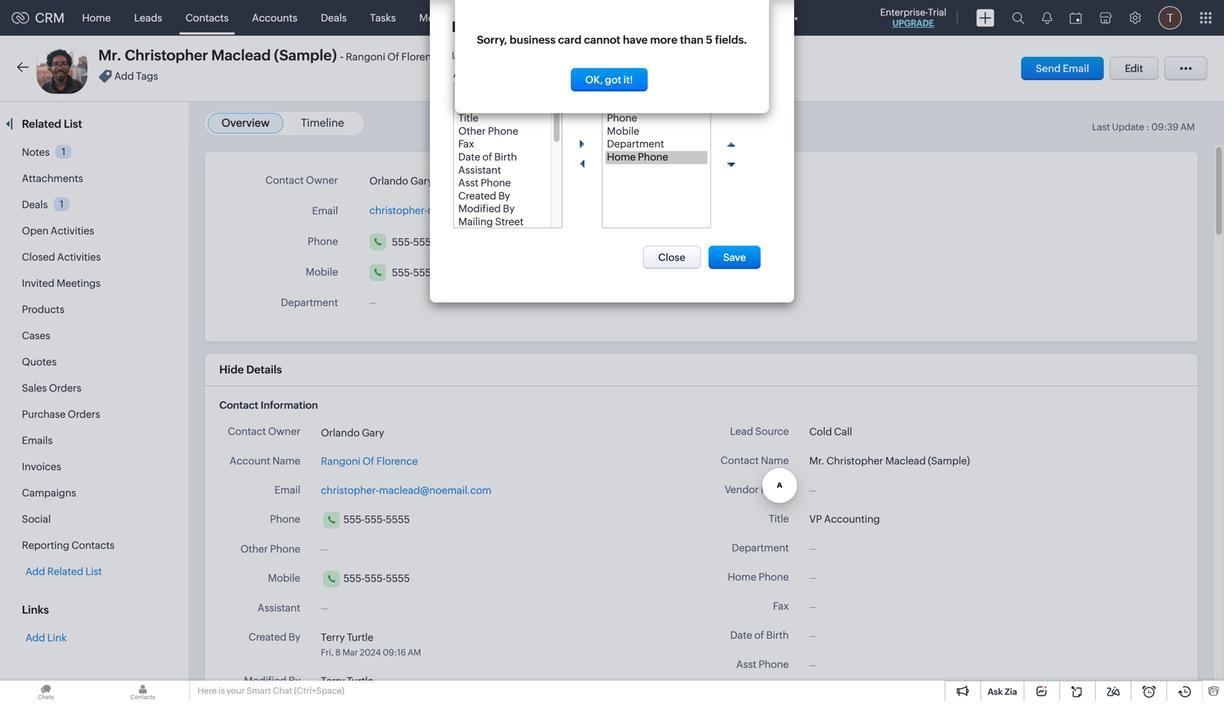 Task type: locate. For each thing, give the bounding box(es) containing it.
home up date
[[728, 572, 756, 583]]

maclead
[[211, 47, 271, 64], [885, 455, 926, 467]]

orders for purchase orders
[[68, 409, 100, 420]]

2 vertical spatial add
[[26, 632, 45, 644]]

0 vertical spatial related
[[22, 118, 61, 130]]

am
[[1180, 122, 1195, 133], [408, 648, 421, 658]]

None submit
[[709, 246, 761, 269]]

fields down view.
[[646, 68, 674, 80]]

products link
[[22, 304, 64, 315]]

0 vertical spatial maclead@noemail.com
[[428, 205, 540, 216]]

cannot
[[584, 34, 620, 46]]

owner
[[306, 175, 338, 186], [268, 426, 300, 438]]

0 vertical spatial department
[[281, 297, 338, 309]]

1 vertical spatial rangoni
[[321, 456, 360, 467]]

name
[[761, 455, 789, 467], [272, 455, 300, 467], [761, 484, 789, 496]]

5
[[706, 34, 713, 46], [479, 50, 485, 62]]

christopher- for the bottommost "christopher-maclead@noemail.com" link
[[321, 485, 379, 496]]

of
[[387, 51, 399, 63], [362, 456, 374, 467]]

home phone
[[728, 572, 789, 583]]

2 list: from the left
[[676, 68, 696, 80]]

0 vertical spatial florence
[[401, 51, 443, 63]]

1 horizontal spatial of
[[387, 51, 399, 63]]

overview
[[221, 117, 270, 129]]

1 horizontal spatial 5
[[706, 34, 713, 46]]

am right 09:16
[[408, 648, 421, 658]]

0 vertical spatial christopher-maclead@noemail.com
[[369, 205, 540, 216]]

1 horizontal spatial gary
[[410, 175, 433, 187]]

list: down appear
[[528, 68, 548, 80]]

1 vertical spatial business
[[581, 50, 623, 62]]

1 turtle from the top
[[347, 632, 373, 644]]

0 vertical spatial card
[[516, 19, 550, 35]]

None button
[[571, 68, 648, 91], [643, 246, 701, 269], [571, 68, 648, 91], [643, 246, 701, 269]]

1 vertical spatial list
[[85, 566, 102, 578]]

closed activities link
[[22, 251, 101, 263]]

1 vertical spatial orlando
[[321, 427, 360, 439]]

1 horizontal spatial am
[[1180, 122, 1195, 133]]

other
[[240, 543, 268, 555]]

mr. up the add tags
[[98, 47, 122, 64]]

(sample) for mr. christopher maclead (sample)
[[928, 455, 970, 467]]

1 terry from the top
[[321, 632, 345, 644]]

purchase orders
[[22, 409, 100, 420]]

turtle inside terry turtle fri, 8 mar 2024 09:16 am
[[347, 632, 373, 644]]

contacts up add related list
[[71, 540, 115, 552]]

0 vertical spatial of
[[387, 51, 399, 63]]

activities up closed activities
[[51, 225, 94, 237]]

0 horizontal spatial christopher
[[125, 47, 208, 64]]

2 fields from the left
[[646, 68, 674, 80]]

1 vertical spatial christopher
[[826, 455, 883, 467]]

1 vertical spatial contact owner
[[228, 426, 300, 438]]

0 horizontal spatial meetings
[[57, 278, 101, 289]]

deals up "-"
[[321, 12, 347, 24]]

fields for available
[[498, 68, 526, 80]]

vp
[[809, 514, 822, 525]]

1 fields from the left
[[498, 68, 526, 80]]

1 horizontal spatial list:
[[676, 68, 696, 80]]

add left link
[[26, 632, 45, 644]]

department for title
[[732, 542, 789, 554]]

your
[[227, 686, 245, 696]]

0 horizontal spatial (sample)
[[274, 47, 337, 64]]

name right account
[[272, 455, 300, 467]]

1 horizontal spatial email
[[312, 205, 338, 217]]

0 horizontal spatial orlando
[[321, 427, 360, 439]]

phone for home phone
[[759, 572, 789, 583]]

source
[[755, 426, 789, 438]]

call
[[834, 426, 852, 438]]

christopher up tags
[[125, 47, 208, 64]]

invoices link
[[22, 461, 61, 473]]

by right 'modified'
[[289, 675, 300, 687]]

phone
[[308, 236, 338, 247], [270, 514, 300, 525], [270, 543, 300, 555], [759, 572, 789, 583], [759, 659, 789, 671]]

1 vertical spatial activities
[[57, 251, 101, 263]]

1 horizontal spatial deals link
[[309, 0, 358, 35]]

0 horizontal spatial department
[[281, 297, 338, 309]]

1 horizontal spatial meetings
[[419, 12, 463, 24]]

0 horizontal spatial am
[[408, 648, 421, 658]]

0 vertical spatial orlando gary
[[369, 175, 433, 187]]

1 vertical spatial orders
[[68, 409, 100, 420]]

deals link up open on the top of page
[[22, 199, 48, 211]]

meetings up 'up'
[[419, 12, 463, 24]]

add for mr. christopher maclead (sample)
[[114, 70, 134, 82]]

crm link
[[12, 10, 65, 25]]

card down 'have'
[[625, 50, 648, 62]]

contact owner for account name
[[228, 426, 300, 438]]

0 horizontal spatial home
[[82, 12, 111, 24]]

1 vertical spatial mr.
[[809, 455, 824, 467]]

1 horizontal spatial owner
[[306, 175, 338, 186]]

0 vertical spatial home
[[82, 12, 111, 24]]

5 right the to
[[479, 50, 485, 62]]

card
[[558, 34, 582, 46]]

:
[[1146, 122, 1149, 133]]

home inside "link"
[[82, 12, 111, 24]]

1 vertical spatial christopher-maclead@noemail.com link
[[321, 483, 492, 498]]

home for home phone
[[728, 572, 756, 583]]

turtle
[[347, 632, 373, 644], [347, 676, 373, 687]]

0 horizontal spatial 5
[[479, 50, 485, 62]]

mr. down cold
[[809, 455, 824, 467]]

name down source
[[761, 455, 789, 467]]

owner for email
[[306, 175, 338, 186]]

1 vertical spatial turtle
[[347, 676, 373, 687]]

1 horizontal spatial business
[[581, 50, 623, 62]]

0 vertical spatial business
[[452, 19, 513, 35]]

turtle up mar
[[347, 632, 373, 644]]

list down reporting contacts link
[[85, 566, 102, 578]]

owner down information
[[268, 426, 300, 438]]

(sample) for mr. christopher maclead (sample) - rangoni of florence
[[274, 47, 337, 64]]

list up attachments
[[64, 118, 82, 130]]

business up the to
[[452, 19, 513, 35]]

christopher for mr. christopher maclead (sample)
[[826, 455, 883, 467]]

1 vertical spatial mobile
[[268, 573, 300, 584]]

trial
[[928, 7, 946, 18]]

enterprise-trial upgrade
[[880, 7, 946, 28]]

contacts
[[186, 12, 229, 24], [71, 540, 115, 552]]

turtle down mar
[[347, 676, 373, 687]]

(ctrl+space)
[[294, 686, 344, 696]]

1 horizontal spatial mr.
[[809, 455, 824, 467]]

upgrade
[[892, 18, 934, 28]]

orders
[[49, 383, 81, 394], [68, 409, 100, 420]]

0 horizontal spatial owner
[[268, 426, 300, 438]]

orders for sales orders
[[49, 383, 81, 394]]

here
[[197, 686, 217, 696]]

1 list: from the left
[[528, 68, 548, 80]]

1 vertical spatial deals
[[22, 199, 48, 211]]

terry inside terry turtle fri, 8 mar 2024 09:16 am
[[321, 632, 345, 644]]

(sample)
[[274, 47, 337, 64], [928, 455, 970, 467]]

accounts link
[[240, 0, 309, 35]]

fri,
[[321, 648, 334, 658]]

555-
[[392, 236, 413, 248], [413, 236, 434, 248], [392, 267, 413, 279], [413, 267, 434, 279], [343, 514, 365, 526], [365, 514, 386, 526], [343, 573, 365, 585], [365, 573, 386, 585]]

contact owner for email
[[265, 175, 338, 186]]

fields down can
[[498, 68, 526, 80]]

mr. for mr. christopher maclead (sample) - rangoni of florence
[[98, 47, 122, 64]]

0 vertical spatial contact owner
[[265, 175, 338, 186]]

1 horizontal spatial mobile
[[306, 266, 338, 278]]

emails link
[[22, 435, 53, 447]]

1 by from the top
[[289, 632, 300, 643]]

fields for selected
[[646, 68, 674, 80]]

1 horizontal spatial fields
[[646, 68, 674, 80]]

1 horizontal spatial deals
[[321, 12, 347, 24]]

0 vertical spatial meetings
[[419, 12, 463, 24]]

enterprise-
[[880, 7, 928, 18]]

phone for asst phone
[[759, 659, 789, 671]]

0 vertical spatial rangoni
[[346, 51, 385, 63]]

am inside terry turtle fri, 8 mar 2024 09:16 am
[[408, 648, 421, 658]]

1 vertical spatial maclead
[[885, 455, 926, 467]]

remove image
[[573, 156, 591, 173]]

1 vertical spatial owner
[[268, 426, 300, 438]]

2 terry from the top
[[321, 676, 345, 687]]

by for created by
[[289, 632, 300, 643]]

0 vertical spatial orders
[[49, 383, 81, 394]]

1 vertical spatial contacts
[[71, 540, 115, 552]]

business down cannot
[[581, 50, 623, 62]]

christopher down call at the right bottom of page
[[826, 455, 883, 467]]

mr.
[[98, 47, 122, 64], [809, 455, 824, 467]]

list: down than
[[676, 68, 696, 80]]

orders right purchase
[[68, 409, 100, 420]]

deals link
[[309, 0, 358, 35], [22, 199, 48, 211]]

1 up the open activities
[[60, 199, 64, 210]]

0 vertical spatial owner
[[306, 175, 338, 186]]

activities for closed activities
[[57, 251, 101, 263]]

orlando
[[369, 175, 408, 187], [321, 427, 360, 439]]

0 vertical spatial deals
[[321, 12, 347, 24]]

up to 5 fields can appear in business card view.
[[452, 50, 675, 62]]

0 vertical spatial add
[[114, 70, 134, 82]]

terry up 8
[[321, 632, 345, 644]]

lead
[[730, 426, 753, 438]]

christopher-
[[369, 205, 428, 216], [321, 485, 379, 496]]

add down reporting
[[26, 566, 45, 578]]

have
[[623, 34, 648, 46]]

related up notes link
[[22, 118, 61, 130]]

2 horizontal spatial email
[[1063, 63, 1089, 74]]

sales orders
[[22, 383, 81, 394]]

0 vertical spatial contacts
[[186, 12, 229, 24]]

attachments
[[22, 173, 83, 184]]

0 vertical spatial 1
[[62, 146, 65, 157]]

mr. for mr. christopher maclead (sample)
[[809, 455, 824, 467]]

add image
[[573, 136, 591, 153]]

timeline
[[301, 117, 344, 129]]

other phone
[[240, 543, 300, 555]]

hide
[[219, 364, 244, 376]]

timeline link
[[301, 117, 344, 129]]

deals link up "-"
[[309, 0, 358, 35]]

meetings inside meetings link
[[419, 12, 463, 24]]

1 vertical spatial card
[[625, 50, 648, 62]]

name for account name
[[272, 455, 300, 467]]

owner for account name
[[268, 426, 300, 438]]

home
[[82, 12, 111, 24], [728, 572, 756, 583]]

contact owner down "contact information"
[[228, 426, 300, 438]]

1 horizontal spatial department
[[732, 542, 789, 554]]

add related list
[[26, 566, 102, 578]]

0 horizontal spatial card
[[516, 19, 550, 35]]

activities up the invited meetings link
[[57, 251, 101, 263]]

owner down the timeline link on the top left
[[306, 175, 338, 186]]

add tags
[[114, 70, 158, 82]]

quotes
[[22, 356, 57, 368]]

1 right the notes in the left of the page
[[62, 146, 65, 157]]

rangoni of florence
[[321, 456, 418, 467]]

add left tags
[[114, 70, 134, 82]]

sales orders link
[[22, 383, 81, 394]]

mr. christopher maclead (sample)
[[809, 455, 970, 467]]

home right crm
[[82, 12, 111, 24]]

christopher-maclead@noemail.com
[[369, 205, 540, 216], [321, 485, 492, 496]]

fax
[[773, 601, 789, 612]]

details
[[246, 364, 282, 376]]

0 horizontal spatial mr.
[[98, 47, 122, 64]]

1 vertical spatial by
[[289, 675, 300, 687]]

1 vertical spatial department
[[732, 542, 789, 554]]

tasks
[[370, 12, 396, 24]]

meetings down closed activities
[[57, 278, 101, 289]]

email
[[1063, 63, 1089, 74], [312, 205, 338, 217], [274, 484, 300, 496]]

maclead@noemail.com for the bottommost "christopher-maclead@noemail.com" link
[[379, 485, 492, 496]]

0 vertical spatial list
[[64, 118, 82, 130]]

1 vertical spatial am
[[408, 648, 421, 658]]

name up the title
[[761, 484, 789, 496]]

1 vertical spatial meetings
[[57, 278, 101, 289]]

2 vertical spatial email
[[274, 484, 300, 496]]

0 vertical spatial mr.
[[98, 47, 122, 64]]

can
[[515, 50, 533, 62]]

am right 09:39
[[1180, 122, 1195, 133]]

contact owner down the timeline link on the top left
[[265, 175, 338, 186]]

0 horizontal spatial of
[[362, 456, 374, 467]]

2 by from the top
[[289, 675, 300, 687]]

deals up open on the top of page
[[22, 199, 48, 211]]

contact down lead
[[720, 455, 759, 467]]

0 vertical spatial activities
[[51, 225, 94, 237]]

orders up purchase orders link
[[49, 383, 81, 394]]

leads
[[134, 12, 162, 24]]

list: for available fields list:
[[528, 68, 548, 80]]

assistant
[[258, 602, 300, 614]]

1 vertical spatial maclead@noemail.com
[[379, 485, 492, 496]]

in
[[570, 50, 579, 62]]

send email button
[[1021, 57, 1104, 80]]

0 horizontal spatial maclead
[[211, 47, 271, 64]]

terry down 8
[[321, 676, 345, 687]]

0 vertical spatial terry
[[321, 632, 345, 644]]

2 turtle from the top
[[347, 676, 373, 687]]

0 vertical spatial christopher-maclead@noemail.com link
[[369, 200, 540, 216]]

christopher
[[125, 47, 208, 64], [826, 455, 883, 467]]

1 vertical spatial (sample)
[[928, 455, 970, 467]]

campaigns
[[22, 487, 76, 499]]

0 vertical spatial christopher-
[[369, 205, 428, 216]]

by right "created"
[[289, 632, 300, 643]]

lead source
[[730, 426, 789, 438]]

contacts right leads link
[[186, 12, 229, 24]]

products
[[22, 304, 64, 315]]

0 vertical spatial turtle
[[347, 632, 373, 644]]

home for home
[[82, 12, 111, 24]]

related down reporting contacts link
[[47, 566, 83, 578]]

birth
[[766, 630, 789, 642]]

1 horizontal spatial card
[[625, 50, 648, 62]]

1 vertical spatial christopher-maclead@noemail.com
[[321, 485, 492, 496]]

0 vertical spatial 5
[[706, 34, 713, 46]]

0 horizontal spatial list:
[[528, 68, 548, 80]]

vp accounting
[[809, 514, 880, 525]]

card up can
[[516, 19, 550, 35]]

0 horizontal spatial list
[[64, 118, 82, 130]]

0 vertical spatial (sample)
[[274, 47, 337, 64]]

5 right than
[[706, 34, 713, 46]]



Task type: vqa. For each thing, say whether or not it's contained in the screenshot.


Task type: describe. For each thing, give the bounding box(es) containing it.
closed activities
[[22, 251, 101, 263]]

last update : 09:39 am
[[1092, 122, 1195, 133]]

notes
[[22, 146, 50, 158]]

fields.
[[715, 34, 747, 46]]

0 horizontal spatial mobile
[[268, 573, 300, 584]]

1 vertical spatial related
[[47, 566, 83, 578]]

1 horizontal spatial contacts
[[186, 12, 229, 24]]

send
[[1036, 63, 1061, 74]]

reporting contacts
[[22, 540, 115, 552]]

business card view
[[452, 19, 587, 35]]

contact name
[[720, 455, 789, 467]]

view
[[553, 19, 587, 35]]

contact up account
[[228, 426, 266, 438]]

accounts
[[252, 12, 297, 24]]

move down image
[[722, 156, 740, 173]]

florence inside mr. christopher maclead (sample) - rangoni of florence
[[401, 51, 443, 63]]

activities for open activities
[[51, 225, 94, 237]]

christopher for mr. christopher maclead (sample) - rangoni of florence
[[125, 47, 208, 64]]

cases link
[[22, 330, 50, 342]]

1 for notes
[[62, 146, 65, 157]]

contact down 'hide'
[[219, 400, 258, 411]]

purchase
[[22, 409, 66, 420]]

emails
[[22, 435, 53, 447]]

0 vertical spatial orlando
[[369, 175, 408, 187]]

0 horizontal spatial gary
[[362, 427, 384, 439]]

hide details
[[219, 364, 282, 376]]

related list
[[22, 118, 85, 130]]

1 vertical spatial florence
[[376, 456, 418, 467]]

09:16
[[383, 648, 406, 658]]

invoices
[[22, 461, 61, 473]]

add link
[[26, 632, 67, 644]]

maclead for mr. christopher maclead (sample) - rangoni of florence
[[211, 47, 271, 64]]

0 horizontal spatial business
[[452, 19, 513, 35]]

closed
[[22, 251, 55, 263]]

open
[[22, 225, 48, 237]]

contact information
[[219, 400, 318, 411]]

maclead for mr. christopher maclead (sample)
[[885, 455, 926, 467]]

terry turtle fri, 8 mar 2024 09:16 am
[[321, 632, 421, 658]]

purchase orders link
[[22, 409, 100, 420]]

0 horizontal spatial deals
[[22, 199, 48, 211]]

maclead@noemail.com for "christopher-maclead@noemail.com" link to the top
[[428, 205, 540, 216]]

zia
[[1005, 687, 1017, 697]]

invited meetings
[[22, 278, 101, 289]]

sorry,
[[477, 34, 507, 46]]

1 vertical spatial of
[[362, 456, 374, 467]]

account
[[230, 455, 270, 467]]

view.
[[650, 50, 675, 62]]

rangoni inside mr. christopher maclead (sample) - rangoni of florence
[[346, 51, 385, 63]]

0 horizontal spatial email
[[274, 484, 300, 496]]

1 vertical spatial add
[[26, 566, 45, 578]]

terry for terry turtle fri, 8 mar 2024 09:16 am
[[321, 632, 345, 644]]

modified
[[244, 675, 287, 687]]

open activities link
[[22, 225, 94, 237]]

ask
[[988, 687, 1003, 697]]

open activities
[[22, 225, 94, 237]]

date of birth
[[730, 630, 789, 642]]

date
[[730, 630, 752, 642]]

1 vertical spatial 5
[[479, 50, 485, 62]]

contacts link
[[174, 0, 240, 35]]

chat
[[273, 686, 292, 696]]

list: for selected fields list:
[[676, 68, 696, 80]]

home link
[[70, 0, 123, 35]]

turtle for terry turtle
[[347, 676, 373, 687]]

0 vertical spatial am
[[1180, 122, 1195, 133]]

reporting
[[22, 540, 69, 552]]

logo image
[[12, 12, 29, 24]]

add for related list
[[26, 632, 45, 644]]

name for vendor name
[[761, 484, 789, 496]]

selected fields list:
[[602, 68, 696, 80]]

contacts image
[[97, 681, 189, 702]]

1 vertical spatial deals link
[[22, 199, 48, 211]]

social
[[22, 514, 51, 525]]

1 vertical spatial orlando gary
[[321, 427, 384, 439]]

created by
[[249, 632, 300, 643]]

hide details link
[[219, 364, 282, 376]]

turtle for terry turtle fri, 8 mar 2024 09:16 am
[[347, 632, 373, 644]]

0 vertical spatial gary
[[410, 175, 433, 187]]

1 for deals
[[60, 199, 64, 210]]

department for mobile
[[281, 297, 338, 309]]

terry for terry turtle
[[321, 676, 345, 687]]

than
[[680, 34, 704, 46]]

invited
[[22, 278, 54, 289]]

0 vertical spatial deals link
[[309, 0, 358, 35]]

quotes link
[[22, 356, 57, 368]]

cold call
[[809, 426, 852, 438]]

is
[[219, 686, 225, 696]]

appear
[[535, 50, 568, 62]]

available
[[453, 68, 496, 80]]

2024
[[360, 648, 381, 658]]

tasks link
[[358, 0, 407, 35]]

of inside mr. christopher maclead (sample) - rangoni of florence
[[387, 51, 399, 63]]

business
[[510, 34, 556, 46]]

accounting
[[824, 514, 880, 525]]

ask zia
[[988, 687, 1017, 697]]

terry turtle
[[321, 676, 373, 687]]

notes link
[[22, 146, 50, 158]]

up
[[452, 50, 465, 62]]

title
[[769, 513, 789, 525]]

fields
[[487, 50, 513, 62]]

1 vertical spatial rangoni of florence link
[[321, 454, 418, 469]]

information
[[261, 400, 318, 411]]

name for contact name
[[761, 455, 789, 467]]

by for modified by
[[289, 675, 300, 687]]

asst phone
[[736, 659, 789, 671]]

cases
[[22, 330, 50, 342]]

last
[[1092, 122, 1110, 133]]

contact down the timeline link on the top left
[[265, 175, 304, 186]]

phone for other phone
[[270, 543, 300, 555]]

social link
[[22, 514, 51, 525]]

modified by
[[244, 675, 300, 687]]

links
[[22, 604, 49, 617]]

email inside button
[[1063, 63, 1089, 74]]

attachments link
[[22, 173, 83, 184]]

overview link
[[221, 117, 270, 129]]

chats image
[[0, 681, 92, 702]]

09:39
[[1151, 122, 1179, 133]]

smart
[[247, 686, 271, 696]]

available fields list:
[[453, 68, 548, 80]]

0 vertical spatial rangoni of florence link
[[346, 51, 443, 63]]

vendor name
[[725, 484, 789, 496]]

christopher- for "christopher-maclead@noemail.com" link to the top
[[369, 205, 428, 216]]

move up image
[[722, 136, 740, 153]]

link
[[47, 632, 67, 644]]

invited meetings link
[[22, 278, 101, 289]]



